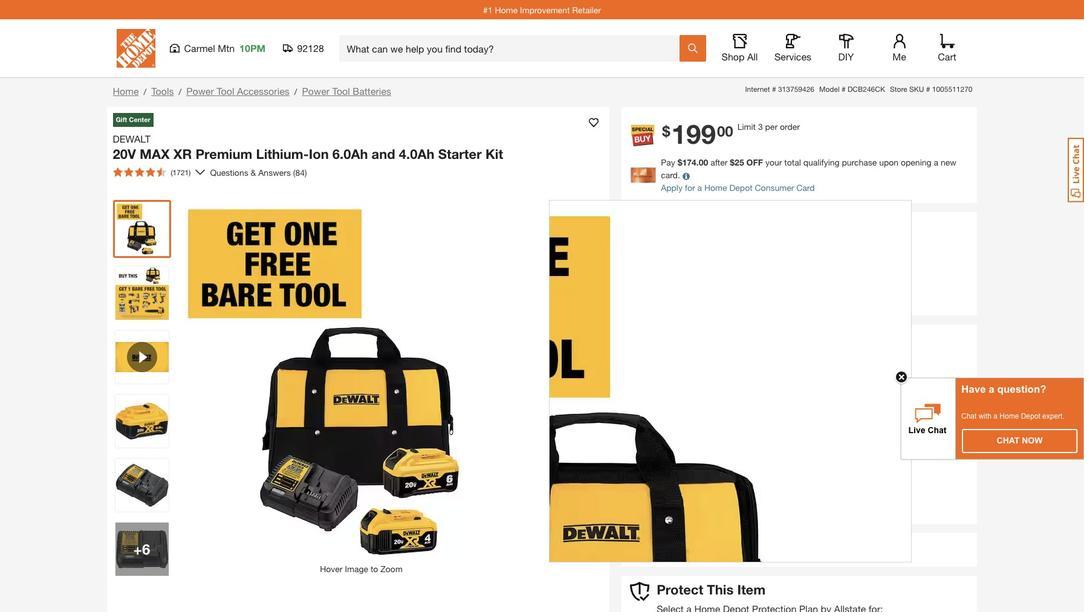 Task type: vqa. For each thing, say whether or not it's contained in the screenshot.
bottommost 'your'
yes



Task type: locate. For each thing, give the bounding box(es) containing it.
1 horizontal spatial depot
[[1022, 412, 1041, 421]]

power right tools link
[[186, 85, 214, 97]]

a inside your total qualifying purchase upon opening a new card.
[[934, 158, 939, 168]]

0 horizontal spatial your
[[766, 158, 782, 168]]

home
[[495, 5, 518, 15], [113, 85, 139, 97], [705, 183, 728, 193], [1000, 412, 1020, 421]]

/ right 'tools'
[[179, 87, 182, 97]]

tool left batteries
[[332, 85, 350, 97]]

dewalt power tool batteries dcb246ck 4f.4 image
[[115, 523, 168, 577]]

your left total
[[766, 158, 782, 168]]

schedule
[[751, 539, 786, 550]]

# right model
[[842, 85, 846, 94]]

a
[[934, 158, 939, 168], [698, 183, 702, 193], [989, 384, 995, 395], [994, 412, 998, 421]]

0 horizontal spatial as
[[678, 539, 687, 550]]

0 vertical spatial depot
[[730, 183, 753, 193]]

mtn
[[218, 42, 235, 54]]

dewalt power tool batteries dcb246ck e1.1 image
[[115, 267, 168, 320]]

/ left 'tools'
[[144, 87, 146, 97]]

chat
[[997, 436, 1020, 446]]

/ right the accessories
[[294, 87, 297, 97]]

# right internet
[[772, 85, 777, 94]]

in inside pickup today 29 in stock
[[646, 478, 653, 488]]

power
[[186, 85, 214, 97], [302, 85, 330, 97]]

0 vertical spatial your
[[766, 158, 782, 168]]

consumer
[[755, 183, 795, 193]]

199
[[672, 118, 716, 150]]

29
[[635, 478, 644, 488]]

18,358
[[745, 478, 771, 488]]

$
[[663, 123, 671, 140], [678, 158, 683, 168], [730, 158, 735, 168]]

0 horizontal spatial $
[[663, 123, 671, 140]]

$ left 199
[[663, 123, 671, 140]]

stock
[[655, 478, 676, 488]]

#
[[772, 85, 777, 94], [842, 85, 846, 94], [927, 85, 931, 94]]

92128 button
[[283, 42, 325, 54]]

0 vertical spatial in
[[646, 478, 653, 488]]

your inside "schedule your delivery in checkout."
[[789, 539, 805, 550]]

internet # 313759426 model # dcb246ck store sku # 1005511270
[[746, 85, 973, 94]]

cart
[[938, 51, 957, 62]]

tools
[[151, 85, 174, 97]]

power down 92128
[[302, 85, 330, 97]]

chat with a home depot expert.
[[962, 412, 1065, 421]]

0 horizontal spatial depot
[[730, 183, 753, 193]]

&
[[251, 167, 256, 178]]

0 horizontal spatial power
[[186, 85, 214, 97]]

a right have
[[989, 384, 995, 395]]

1 vertical spatial your
[[789, 539, 805, 550]]

1 horizontal spatial in
[[653, 550, 660, 561]]

0 horizontal spatial free
[[635, 497, 657, 507]]

#1 home improvement retailer
[[483, 5, 601, 15]]

a left new
[[934, 158, 939, 168]]

cart link
[[934, 34, 961, 63]]

0 horizontal spatial tool
[[217, 85, 234, 97]]

1 horizontal spatial /
[[179, 87, 182, 97]]

0 horizontal spatial #
[[772, 85, 777, 94]]

new
[[941, 158, 957, 168]]

pickup inside pickup today 29 in stock
[[635, 445, 674, 459]]

6095062767001 image
[[115, 331, 168, 384]]

2 horizontal spatial $
[[730, 158, 735, 168]]

1 horizontal spatial free
[[745, 497, 768, 507]]

dcb246ck
[[848, 85, 886, 94]]

#1
[[483, 5, 493, 15]]

card.
[[661, 170, 680, 181]]

card
[[797, 183, 815, 193]]

in inside "schedule your delivery in checkout."
[[653, 550, 660, 561]]

all
[[748, 51, 758, 62]]

1 tool from the left
[[217, 85, 234, 97]]

services button
[[774, 34, 813, 63]]

diy
[[839, 51, 854, 62]]

2 free from the left
[[745, 497, 768, 507]]

as right "soon"
[[712, 539, 721, 550]]

pickup up today
[[635, 445, 674, 459]]

0 vertical spatial pickup
[[628, 411, 654, 422]]

questions & answers (84)
[[210, 167, 307, 178]]

1 horizontal spatial #
[[842, 85, 846, 94]]

in down the get
[[653, 550, 660, 561]]

in
[[646, 478, 653, 488], [653, 550, 660, 561]]

free down the 18,358
[[745, 497, 768, 507]]

2 horizontal spatial /
[[294, 87, 297, 97]]

0 horizontal spatial /
[[144, 87, 146, 97]]

this
[[707, 582, 734, 598]]

1 horizontal spatial as
[[712, 539, 721, 550]]

starter
[[438, 146, 482, 162]]

depot down 25
[[730, 183, 753, 193]]

a right for
[[698, 183, 702, 193]]

free down 29
[[635, 497, 657, 507]]

313759426
[[779, 85, 815, 94]]

premium
[[196, 146, 253, 162]]

pickup for pickup today 29 in stock
[[635, 445, 674, 459]]

1 vertical spatial depot
[[1022, 412, 1041, 421]]

answers
[[258, 167, 291, 178]]

0 horizontal spatial in
[[646, 478, 653, 488]]

delivery
[[807, 539, 837, 550]]

free
[[635, 497, 657, 507], [745, 497, 768, 507]]

as right the it
[[678, 539, 687, 550]]

6.0ah
[[333, 146, 368, 162]]

pickup up pickup today 29 in stock
[[628, 411, 654, 422]]

total
[[785, 158, 801, 168]]

What can we help you find today? search field
[[347, 36, 679, 61]]

1 vertical spatial pickup
[[635, 445, 674, 459]]

$ right the pay
[[678, 158, 683, 168]]

dewalt power tool batteries dcb246ck 64.0 image
[[115, 203, 168, 256]]

model
[[820, 85, 840, 94]]

1 horizontal spatial your
[[789, 539, 805, 550]]

apply for a home depot consumer card link
[[661, 183, 815, 193]]

hover
[[320, 564, 343, 575]]

# right sku at top right
[[927, 85, 931, 94]]

after
[[711, 158, 728, 168]]

depot for consumer
[[730, 183, 753, 193]]

opening
[[901, 158, 932, 168]]

your total qualifying purchase upon opening a new card.
[[661, 158, 957, 181]]

batteries
[[353, 85, 391, 97]]

/
[[144, 87, 146, 97], [179, 87, 182, 97], [294, 87, 297, 97]]

home down after
[[705, 183, 728, 193]]

2 power from the left
[[302, 85, 330, 97]]

1 horizontal spatial tool
[[332, 85, 350, 97]]

xr
[[173, 146, 192, 162]]

to
[[371, 564, 378, 575]]

(84)
[[293, 167, 307, 178]]

2 as from the left
[[712, 539, 721, 550]]

pay
[[661, 158, 676, 168]]

tomorrow 18,358
[[745, 465, 786, 488]]

(1721) button
[[108, 163, 196, 182]]

shop all button
[[721, 34, 760, 63]]

carmel mtn 10pm
[[184, 42, 266, 54]]

live chat image
[[1068, 138, 1085, 203]]

pickup
[[628, 411, 654, 422], [635, 445, 674, 459]]

home link
[[113, 85, 139, 97]]

today
[[635, 465, 659, 475]]

in right 29
[[646, 478, 653, 488]]

1 vertical spatial in
[[653, 550, 660, 561]]

your left delivery
[[789, 539, 805, 550]]

depot left "expert."
[[1022, 412, 1041, 421]]

limit
[[738, 122, 756, 132]]

the home depot logo image
[[116, 29, 155, 68]]

apply
[[661, 183, 683, 193]]

chat now link
[[963, 430, 1077, 453]]

chat
[[962, 412, 977, 421]]

4.0ah
[[399, 146, 435, 162]]

$ right after
[[730, 158, 735, 168]]

power tool batteries link
[[302, 85, 391, 97]]

depot for expert.
[[1022, 412, 1041, 421]]

+
[[133, 541, 142, 558]]

dewalt power tool batteries dcb246ck a0.2 image
[[115, 395, 168, 448]]

questions
[[210, 167, 248, 178]]

depot
[[730, 183, 753, 193], [1022, 412, 1041, 421]]

2 horizontal spatial #
[[927, 85, 931, 94]]

tool left the accessories
[[217, 85, 234, 97]]

dewalt power tool batteries dcb246ck 66.3 image
[[115, 459, 168, 512]]

1 horizontal spatial power
[[302, 85, 330, 97]]

4.5 stars image
[[113, 168, 166, 177]]

protect
[[657, 582, 704, 598]]



Task type: describe. For each thing, give the bounding box(es) containing it.
25
[[735, 158, 744, 168]]

92128
[[297, 42, 324, 54]]

sku
[[910, 85, 925, 94]]

1 # from the left
[[772, 85, 777, 94]]

+ 6
[[133, 541, 150, 558]]

kit
[[486, 146, 503, 162]]

qualifying
[[804, 158, 840, 168]]

1 / from the left
[[144, 87, 146, 97]]

internet
[[746, 85, 770, 94]]

image
[[345, 564, 368, 575]]

00
[[717, 123, 734, 140]]

center
[[129, 116, 150, 123]]

in for schedule
[[653, 550, 660, 561]]

in for pickup
[[646, 478, 653, 488]]

retailer
[[573, 5, 601, 15]]

1 power from the left
[[186, 85, 214, 97]]

for
[[685, 183, 696, 193]]

get it as soon as today.
[[653, 539, 748, 550]]

it
[[670, 539, 675, 550]]

item
[[738, 582, 766, 598]]

me button
[[881, 34, 919, 63]]

tools link
[[151, 85, 174, 97]]

apply for a home depot consumer card
[[661, 183, 815, 193]]

hover image to zoom button
[[180, 200, 543, 576]]

pickup for pickup
[[628, 411, 654, 422]]

order
[[780, 122, 800, 132]]

protect this item
[[657, 582, 766, 598]]

shop
[[722, 51, 745, 62]]

your inside your total qualifying purchase upon opening a new card.
[[766, 158, 782, 168]]

upon
[[880, 158, 899, 168]]

ion
[[309, 146, 329, 162]]

$ inside $ 199 00
[[663, 123, 671, 140]]

tomorrow
[[745, 465, 786, 475]]

soon
[[689, 539, 709, 550]]

3 # from the left
[[927, 85, 931, 94]]

checkout.
[[662, 550, 700, 561]]

power tool accessories link
[[186, 85, 290, 97]]

lithium-
[[256, 146, 309, 162]]

dewalt 20v max xr premium lithium-ion 6.0ah and 4.0ah starter kit
[[113, 133, 503, 162]]

home up gift
[[113, 85, 139, 97]]

today.
[[723, 539, 748, 550]]

services
[[775, 51, 812, 62]]

pay $ 174.00 after $ 25 off
[[661, 158, 763, 168]]

chat now
[[997, 436, 1043, 446]]

(1721) link
[[108, 163, 205, 182]]

a right with
[[994, 412, 998, 421]]

1 horizontal spatial $
[[678, 158, 683, 168]]

home right #1
[[495, 5, 518, 15]]

3
[[759, 122, 763, 132]]

carmel
[[184, 42, 215, 54]]

purchase
[[842, 158, 877, 168]]

max
[[140, 146, 170, 162]]

dewalt link
[[113, 132, 155, 146]]

limit 3 per order
[[738, 122, 800, 132]]

get
[[653, 539, 668, 550]]

2 # from the left
[[842, 85, 846, 94]]

info image
[[683, 173, 690, 180]]

1 free from the left
[[635, 497, 657, 507]]

schedule your delivery in checkout.
[[653, 539, 837, 561]]

store
[[890, 85, 908, 94]]

expert.
[[1043, 412, 1065, 421]]

2 tool from the left
[[332, 85, 350, 97]]

with
[[979, 412, 992, 421]]

3 / from the left
[[294, 87, 297, 97]]

now
[[1023, 436, 1043, 446]]

174.00
[[683, 158, 709, 168]]

zoom
[[381, 564, 403, 575]]

gift center
[[116, 116, 150, 123]]

have a question?
[[962, 384, 1047, 395]]

improvement
[[520, 5, 570, 15]]

2 / from the left
[[179, 87, 182, 97]]

10pm
[[240, 42, 266, 54]]

diy button
[[827, 34, 866, 63]]

6
[[142, 541, 150, 558]]

accessories
[[237, 85, 290, 97]]

gift
[[116, 116, 127, 123]]

off
[[747, 158, 763, 168]]

home right with
[[1000, 412, 1020, 421]]

dewalt
[[113, 133, 151, 144]]

and
[[372, 146, 395, 162]]

per
[[766, 122, 778, 132]]

question?
[[998, 384, 1047, 395]]

apply now image
[[631, 167, 661, 183]]

1005511270
[[933, 85, 973, 94]]

1 as from the left
[[678, 539, 687, 550]]



